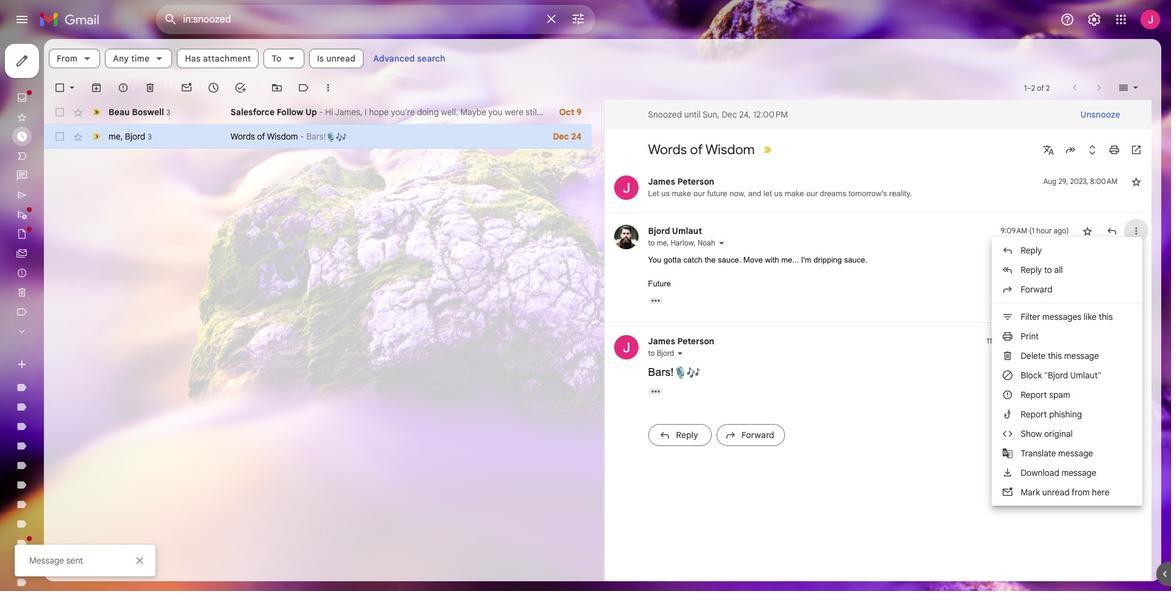 Task type: describe. For each thing, give the bounding box(es) containing it.
aug 29, 2023, 8:00 am
[[1043, 177, 1118, 186]]

clear search image
[[539, 7, 564, 31]]

9:09 am
[[1001, 226, 1027, 235]]

3 inside me , bjord 3
[[148, 132, 152, 141]]

beau
[[109, 106, 130, 117]]

like
[[1084, 312, 1097, 323]]

bars! inside 'list'
[[648, 366, 674, 378]]

reality.
[[889, 189, 912, 198]]

message sent alert
[[15, 28, 1152, 577]]

beau boswell 3
[[109, 106, 170, 117]]

the
[[705, 256, 716, 265]]

- bars!
[[298, 131, 326, 142]]

settings image
[[1087, 12, 1102, 27]]

ago) for 9:09 am (1 hour ago)
[[1054, 226, 1069, 235]]

search
[[417, 53, 446, 64]]

and
[[748, 189, 761, 198]]

1 vertical spatial this
[[1048, 351, 1062, 362]]

delete image
[[144, 82, 156, 94]]

0 horizontal spatial words
[[231, 131, 255, 142]]

translate
[[1021, 448, 1056, 459]]

2 horizontal spatial ,
[[694, 238, 696, 248]]

here
[[1092, 487, 1110, 498]]

1
[[1024, 83, 1027, 92]]

time
[[131, 53, 150, 64]]

show
[[1021, 429, 1042, 440]]

not starred image for aug 29, 2023, 8:00 am
[[1130, 176, 1142, 188]]

reply for the reply link
[[676, 430, 698, 441]]

message for translate message
[[1058, 448, 1093, 459]]

report spam image
[[117, 82, 129, 94]]

print
[[1021, 331, 1039, 342]]

forward link
[[716, 424, 785, 446]]

toggle split pane mode image
[[1117, 82, 1130, 94]]

unsnooze
[[1081, 109, 1120, 120]]

sent
[[66, 556, 83, 567]]

hour
[[1036, 226, 1052, 235]]

is unread button
[[309, 49, 364, 68]]

any
[[113, 53, 129, 64]]

block
[[1021, 370, 1042, 381]]

2 sauce. from the left
[[844, 256, 867, 265]]

dec 24
[[553, 131, 582, 142]]

2 make from the left
[[785, 189, 804, 198]]

to bjord
[[648, 349, 674, 358]]

, inside "row"
[[121, 131, 123, 142]]

2 horizontal spatial of
[[1037, 83, 1044, 92]]

message
[[29, 556, 64, 567]]

24
[[571, 131, 582, 142]]

2023,
[[1070, 177, 1088, 186]]

aug
[[1043, 177, 1056, 186]]

1 james from the top
[[648, 176, 675, 187]]

block "bjord umlaut"
[[1021, 370, 1101, 381]]

dreams
[[820, 189, 846, 198]]

report spam
[[1021, 390, 1070, 401]]

"bjord
[[1044, 370, 1068, 381]]

9:09 am (1 hour ago) cell
[[1001, 225, 1069, 237]]

–
[[1027, 83, 1031, 92]]

menu inside words of wisdom main content
[[991, 237, 1142, 506]]

me inside bars! 'list'
[[657, 238, 667, 248]]

from
[[1072, 487, 1090, 498]]

1 make from the left
[[672, 189, 691, 198]]

umlaut"
[[1070, 370, 1101, 381]]

11:02 am (0 minutes ago) cell
[[987, 335, 1069, 347]]

0 horizontal spatial bars!
[[306, 131, 326, 142]]

advanced search button
[[368, 48, 450, 70]]

2 james peterson from the top
[[648, 336, 714, 347]]

filter
[[1021, 312, 1040, 323]]

report for report spam
[[1021, 390, 1047, 401]]

1 horizontal spatial words
[[648, 142, 687, 158]]

bjord inside "row"
[[125, 131, 145, 142]]

to me , harlow , noah
[[648, 238, 715, 248]]

0 horizontal spatial words of wisdom
[[231, 131, 298, 142]]

let us make our future now, and let us make our dreams tomorrow's reality.
[[648, 189, 912, 198]]

1 horizontal spatial wisdom
[[705, 142, 755, 158]]

report phishing
[[1021, 409, 1082, 420]]

2 vertical spatial bjord
[[657, 349, 674, 358]]

of inside "row"
[[257, 131, 265, 142]]

1 2 from the left
[[1031, 83, 1035, 92]]

phishing
[[1049, 409, 1082, 420]]

show original
[[1021, 429, 1073, 440]]

1 vertical spatial bjord
[[648, 226, 670, 237]]

2 us from the left
[[774, 189, 783, 198]]

move to image
[[271, 82, 283, 94]]

salesforce
[[231, 107, 275, 118]]

Not starred checkbox
[[1081, 225, 1093, 237]]

filter messages like this
[[1021, 312, 1113, 323]]

until
[[684, 109, 701, 120]]

future
[[707, 189, 727, 198]]

you
[[648, 256, 661, 265]]

2 peterson from the top
[[677, 336, 714, 347]]

11:02 am
[[987, 336, 1014, 346]]

add to tasks image
[[234, 82, 246, 94]]

future
[[648, 279, 671, 289]]

let
[[648, 189, 659, 198]]

dripping
[[814, 256, 842, 265]]

harlow
[[671, 238, 694, 248]]

24,
[[739, 109, 751, 120]]

0 vertical spatial message
[[1064, 351, 1099, 362]]

delete this message
[[1021, 351, 1099, 362]]

has
[[185, 53, 201, 64]]

reply link
[[648, 424, 712, 446]]

9
[[577, 107, 582, 118]]

row containing beau boswell
[[44, 100, 591, 124]]

me , bjord 3
[[109, 131, 152, 142]]

to inside menu
[[1044, 265, 1052, 276]]

gmail image
[[39, 7, 106, 32]]

is unread
[[317, 53, 356, 64]]

1 james peterson from the top
[[648, 176, 714, 187]]

unsnooze button
[[1071, 104, 1130, 126]]

now,
[[730, 189, 746, 198]]

1 vertical spatial 🎶 image
[[687, 367, 700, 380]]

with
[[765, 256, 779, 265]]

is
[[317, 53, 324, 64]]

aug 29, 2023, 8:00 am cell
[[1043, 176, 1118, 188]]

labels image
[[298, 82, 310, 94]]

1 our from the left
[[693, 189, 705, 198]]

1 peterson from the top
[[677, 176, 714, 187]]

let
[[764, 189, 772, 198]]

follow
[[277, 107, 303, 118]]

minutes
[[1026, 336, 1052, 346]]

1 us from the left
[[661, 189, 670, 198]]

to for to me , harlow , noah
[[648, 238, 655, 248]]

translate message
[[1021, 448, 1093, 459]]

1 – 2 of 2
[[1024, 83, 1050, 92]]

1 vertical spatial 🎙 image
[[674, 367, 687, 380]]



Task type: vqa. For each thing, say whether or not it's contained in the screenshot.
FUN
no



Task type: locate. For each thing, give the bounding box(es) containing it.
- right up
[[319, 107, 323, 118]]

0 horizontal spatial forward
[[741, 430, 774, 441]]

2 report from the top
[[1021, 409, 1047, 420]]

download
[[1021, 468, 1059, 479]]

0 vertical spatial this
[[1099, 312, 1113, 323]]

1 horizontal spatial ,
[[667, 238, 669, 248]]

more image
[[322, 82, 334, 94]]

2 vertical spatial message
[[1062, 468, 1096, 479]]

0 vertical spatial not starred image
[[1130, 176, 1142, 188]]

,
[[121, 131, 123, 142], [667, 238, 669, 248], [694, 238, 696, 248]]

dec left 24
[[553, 131, 569, 142]]

- down follow
[[300, 131, 304, 142]]

🎶 image
[[336, 132, 346, 143], [687, 367, 700, 380]]

menu containing reply
[[991, 237, 1142, 506]]

1 vertical spatial message
[[1058, 448, 1093, 459]]

0 vertical spatial forward
[[1021, 284, 1053, 295]]

0 vertical spatial show details image
[[718, 240, 725, 247]]

show details image right noah
[[718, 240, 725, 247]]

0 horizontal spatial not starred image
[[1081, 225, 1093, 237]]

original
[[1044, 429, 1073, 440]]

0 vertical spatial show trimmed content image
[[648, 297, 663, 304]]

archive image
[[90, 82, 102, 94]]

0 horizontal spatial dec
[[553, 131, 569, 142]]

advanced
[[373, 53, 415, 64]]

message up 'from'
[[1062, 468, 1096, 479]]

0 vertical spatial 🎶 image
[[336, 132, 346, 143]]

row up - bars!
[[44, 100, 591, 124]]

ago) right hour
[[1054, 226, 1069, 235]]

1 horizontal spatial our
[[806, 189, 818, 198]]

of down until
[[690, 142, 703, 158]]

1 horizontal spatial words of wisdom
[[648, 142, 755, 158]]

row
[[44, 100, 591, 124], [44, 124, 591, 149]]

sauce.
[[718, 256, 741, 265], [844, 256, 867, 265]]

salesforce follow up -
[[231, 107, 325, 118]]

from button
[[49, 49, 100, 68]]

0 horizontal spatial us
[[661, 189, 670, 198]]

1 horizontal spatial not starred image
[[1130, 176, 1142, 188]]

bars!
[[306, 131, 326, 142], [648, 366, 674, 378]]

1 vertical spatial me
[[657, 238, 667, 248]]

show trimmed content image down 'to bjord'
[[648, 388, 663, 395]]

show trimmed content image down future
[[648, 297, 663, 304]]

forward inside bars! 'list'
[[741, 430, 774, 441]]

mark
[[1021, 487, 1040, 498]]

1 horizontal spatial -
[[319, 107, 323, 118]]

None search field
[[156, 5, 595, 34]]

spam
[[1049, 390, 1070, 401]]

unread
[[326, 53, 356, 64], [1042, 487, 1070, 498]]

1 horizontal spatial 3
[[166, 108, 170, 117]]

unread inside button
[[326, 53, 356, 64]]

1 horizontal spatial unread
[[1042, 487, 1070, 498]]

of right –
[[1037, 83, 1044, 92]]

peterson
[[677, 176, 714, 187], [677, 336, 714, 347]]

show details image for umlaut
[[718, 240, 725, 247]]

Not starred checkbox
[[1130, 176, 1142, 188]]

bjord
[[125, 131, 145, 142], [648, 226, 670, 237], [657, 349, 674, 358]]

dec
[[722, 109, 737, 120], [553, 131, 569, 142]]

snooze image
[[207, 82, 220, 94]]

support image
[[1060, 12, 1075, 27]]

tomorrow's
[[849, 189, 887, 198]]

1 vertical spatial james peterson
[[648, 336, 714, 347]]

0 horizontal spatial 🎶 image
[[336, 132, 346, 143]]

1 vertical spatial ago)
[[1054, 336, 1069, 346]]

message up umlaut"
[[1064, 351, 1099, 362]]

2 right the 1
[[1031, 83, 1035, 92]]

delete
[[1021, 351, 1046, 362]]

0 horizontal spatial ,
[[121, 131, 123, 142]]

0 vertical spatial bjord
[[125, 131, 145, 142]]

None checkbox
[[54, 82, 66, 94], [54, 106, 66, 118], [54, 131, 66, 143], [54, 82, 66, 94], [54, 106, 66, 118], [54, 131, 66, 143]]

words of wisdom
[[231, 131, 298, 142], [648, 142, 755, 158]]

1 horizontal spatial of
[[690, 142, 703, 158]]

catch
[[683, 256, 702, 265]]

0 vertical spatial 🎙 image
[[326, 132, 336, 143]]

bjord umlaut
[[648, 226, 702, 237]]

make
[[672, 189, 691, 198], [785, 189, 804, 198]]

1 vertical spatial not starred image
[[1081, 225, 1093, 237]]

i'm
[[801, 256, 811, 265]]

0 vertical spatial reply
[[1021, 245, 1042, 256]]

2 2 from the left
[[1046, 83, 1050, 92]]

1 sauce. from the left
[[718, 256, 741, 265]]

message
[[1064, 351, 1099, 362], [1058, 448, 1093, 459], [1062, 468, 1096, 479]]

boswell
[[132, 106, 164, 117]]

0 horizontal spatial 🎙 image
[[326, 132, 336, 143]]

8:00 am
[[1090, 177, 1118, 186]]

1 row from the top
[[44, 100, 591, 124]]

our left dreams
[[806, 189, 818, 198]]

report down block
[[1021, 390, 1047, 401]]

3 right the boswell
[[166, 108, 170, 117]]

up
[[305, 107, 317, 118]]

report up show
[[1021, 409, 1047, 420]]

0 vertical spatial report
[[1021, 390, 1047, 401]]

0 vertical spatial bars!
[[306, 131, 326, 142]]

words of wisdom down until
[[648, 142, 755, 158]]

0 horizontal spatial 2
[[1031, 83, 1035, 92]]

me...
[[781, 256, 799, 265]]

report for report phishing
[[1021, 409, 1047, 420]]

, down bjord umlaut
[[667, 238, 669, 248]]

to for to bjord
[[648, 349, 655, 358]]

me down bjord umlaut
[[657, 238, 667, 248]]

words of wisdom main content
[[44, 39, 1161, 582]]

sun,
[[703, 109, 720, 120]]

reply inside bars! 'list'
[[676, 430, 698, 441]]

2 right –
[[1046, 83, 1050, 92]]

our
[[693, 189, 705, 198], [806, 189, 818, 198]]

unread right is
[[326, 53, 356, 64]]

1 horizontal spatial sauce.
[[844, 256, 867, 265]]

show details image
[[718, 240, 725, 247], [677, 350, 684, 357]]

🎙 image down 'to bjord'
[[674, 367, 687, 380]]

show trimmed content image
[[648, 297, 663, 304], [648, 388, 663, 395]]

🎙 image down more icon
[[326, 132, 336, 143]]

unread inside menu
[[1042, 487, 1070, 498]]

this
[[1099, 312, 1113, 323], [1048, 351, 1062, 362]]

0 vertical spatial dec
[[722, 109, 737, 120]]

2 ago) from the top
[[1054, 336, 1069, 346]]

1 horizontal spatial show details image
[[718, 240, 725, 247]]

this up "bjord
[[1048, 351, 1062, 362]]

0 vertical spatial unread
[[326, 53, 356, 64]]

0 horizontal spatial make
[[672, 189, 691, 198]]

reply to all
[[1021, 265, 1063, 276]]

gotta
[[664, 256, 681, 265]]

unread for mark
[[1042, 487, 1070, 498]]

3 down the boswell
[[148, 132, 152, 141]]

3
[[166, 108, 170, 117], [148, 132, 152, 141]]

any time
[[113, 53, 150, 64]]

1 horizontal spatial this
[[1099, 312, 1113, 323]]

not starred image right 8:00 am
[[1130, 176, 1142, 188]]

of
[[1037, 83, 1044, 92], [257, 131, 265, 142], [690, 142, 703, 158]]

james peterson
[[648, 176, 714, 187], [648, 336, 714, 347]]

unread down download message on the right
[[1042, 487, 1070, 498]]

2 vertical spatial to
[[648, 349, 655, 358]]

1 vertical spatial 3
[[148, 132, 152, 141]]

menu
[[991, 237, 1142, 506]]

0 horizontal spatial this
[[1048, 351, 1062, 362]]

, down beau
[[121, 131, 123, 142]]

2 row from the top
[[44, 124, 591, 149]]

0 horizontal spatial 3
[[148, 132, 152, 141]]

report
[[1021, 390, 1047, 401], [1021, 409, 1047, 420]]

0 vertical spatial -
[[319, 107, 323, 118]]

to button
[[264, 49, 304, 68]]

2 vertical spatial reply
[[676, 430, 698, 441]]

9:09 am (1 hour ago)
[[1001, 226, 1069, 235]]

🎙 image
[[326, 132, 336, 143], [674, 367, 687, 380]]

0 vertical spatial me
[[109, 131, 121, 142]]

navigation
[[0, 39, 146, 592]]

12:00 pm
[[753, 109, 788, 120]]

1 vertical spatial show details image
[[677, 350, 684, 357]]

0 horizontal spatial of
[[257, 131, 265, 142]]

1 horizontal spatial 🎙 image
[[674, 367, 687, 380]]

1 horizontal spatial me
[[657, 238, 667, 248]]

oct 9
[[559, 107, 582, 118]]

0 horizontal spatial sauce.
[[718, 256, 741, 265]]

bars! down up
[[306, 131, 326, 142]]

1 vertical spatial peterson
[[677, 336, 714, 347]]

this right "like"
[[1099, 312, 1113, 323]]

1 horizontal spatial dec
[[722, 109, 737, 120]]

all
[[1054, 265, 1063, 276]]

1 vertical spatial unread
[[1042, 487, 1070, 498]]

message sent
[[29, 556, 83, 567]]

0 horizontal spatial show details image
[[677, 350, 684, 357]]

1 horizontal spatial 2
[[1046, 83, 1050, 92]]

(0
[[1016, 336, 1024, 346]]

words down salesforce
[[231, 131, 255, 142]]

2 james from the top
[[648, 336, 675, 347]]

noah
[[698, 238, 715, 248]]

1 vertical spatial james
[[648, 336, 675, 347]]

forward inside menu
[[1021, 284, 1053, 295]]

ago) for 11:02 am (0 minutes ago)
[[1054, 336, 1069, 346]]

0 horizontal spatial our
[[693, 189, 705, 198]]

1 vertical spatial forward
[[741, 430, 774, 441]]

our left future
[[693, 189, 705, 198]]

bars! list
[[604, 163, 1142, 457]]

2 our from the left
[[806, 189, 818, 198]]

0 horizontal spatial unread
[[326, 53, 356, 64]]

not starred image
[[1130, 176, 1142, 188], [1081, 225, 1093, 237]]

show details image right 'to bjord'
[[677, 350, 684, 357]]

james peterson up let
[[648, 176, 714, 187]]

1 vertical spatial show trimmed content image
[[648, 388, 663, 395]]

1 horizontal spatial bars!
[[648, 366, 674, 378]]

0 vertical spatial 3
[[166, 108, 170, 117]]

1 report from the top
[[1021, 390, 1047, 401]]

show details image for peterson
[[677, 350, 684, 357]]

you gotta catch the sauce. move with me... i'm dripping sauce.
[[648, 256, 867, 265]]

row containing me
[[44, 124, 591, 149]]

0 vertical spatial to
[[648, 238, 655, 248]]

not starred image right hour
[[1081, 225, 1093, 237]]

james up 'to bjord'
[[648, 336, 675, 347]]

ago) inside cell
[[1054, 336, 1069, 346]]

message up download message on the right
[[1058, 448, 1093, 459]]

me down beau
[[109, 131, 121, 142]]

1 vertical spatial dec
[[553, 131, 569, 142]]

29,
[[1058, 177, 1068, 186]]

1 vertical spatial -
[[300, 131, 304, 142]]

sauce. right the the
[[718, 256, 741, 265]]

0 vertical spatial peterson
[[677, 176, 714, 187]]

download message
[[1021, 468, 1096, 479]]

row down up
[[44, 124, 591, 149]]

1 vertical spatial to
[[1044, 265, 1052, 276]]

11:02 am (0 minutes ago)
[[987, 336, 1069, 346]]

dec left 24,
[[722, 109, 737, 120]]

2 show trimmed content image from the top
[[648, 388, 663, 395]]

1 ago) from the top
[[1054, 226, 1069, 235]]

ago) up delete this message
[[1054, 336, 1069, 346]]

0 vertical spatial james peterson
[[648, 176, 714, 187]]

(1
[[1029, 226, 1035, 235]]

1 vertical spatial reply
[[1021, 265, 1042, 276]]

mark unread from here
[[1021, 487, 1110, 498]]

any time button
[[105, 49, 172, 68]]

0 horizontal spatial wisdom
[[267, 131, 298, 142]]

snoozed until sun, dec 24, 12:00 pm
[[648, 109, 788, 120]]

of down salesforce
[[257, 131, 265, 142]]

not starred image for 9:09 am (1 hour ago)
[[1081, 225, 1093, 237]]

move
[[743, 256, 763, 265]]

oct
[[559, 107, 574, 118]]

has attachment button
[[177, 49, 259, 68]]

0 horizontal spatial -
[[300, 131, 304, 142]]

main menu image
[[15, 12, 29, 27]]

wisdom down salesforce follow up -
[[267, 131, 298, 142]]

words down snoozed
[[648, 142, 687, 158]]

1 horizontal spatial 🎶 image
[[687, 367, 700, 380]]

0 vertical spatial james
[[648, 176, 675, 187]]

to
[[272, 53, 282, 64]]

words of wisdom down salesforce
[[231, 131, 298, 142]]

1 vertical spatial report
[[1021, 409, 1047, 420]]

unread for is
[[326, 53, 356, 64]]

message for download message
[[1062, 468, 1096, 479]]

Search mail text field
[[183, 13, 537, 26]]

3 inside beau boswell 3
[[166, 108, 170, 117]]

0 horizontal spatial me
[[109, 131, 121, 142]]

, left noah
[[694, 238, 696, 248]]

umlaut
[[672, 226, 702, 237]]

0 vertical spatial ago)
[[1054, 226, 1069, 235]]

james peterson up 'to bjord'
[[648, 336, 714, 347]]

from
[[57, 53, 78, 64]]

bars! down 'to bjord'
[[648, 366, 674, 378]]

1 horizontal spatial forward
[[1021, 284, 1053, 295]]

wisdom
[[267, 131, 298, 142], [705, 142, 755, 158]]

has attachment
[[185, 53, 251, 64]]

1 horizontal spatial us
[[774, 189, 783, 198]]

1 show trimmed content image from the top
[[648, 297, 663, 304]]

advanced search options image
[[566, 7, 590, 31]]

james
[[648, 176, 675, 187], [648, 336, 675, 347]]

1 vertical spatial bars!
[[648, 366, 674, 378]]

ago) inside cell
[[1054, 226, 1069, 235]]

wisdom down snoozed until sun, dec 24, 12:00 pm
[[705, 142, 755, 158]]

sauce. right the dripping on the right of the page
[[844, 256, 867, 265]]

me
[[109, 131, 121, 142], [657, 238, 667, 248]]

reply for reply to all
[[1021, 265, 1042, 276]]

search mail image
[[160, 9, 182, 30]]

james up let
[[648, 176, 675, 187]]

1 horizontal spatial make
[[785, 189, 804, 198]]

ago)
[[1054, 226, 1069, 235], [1054, 336, 1069, 346]]



